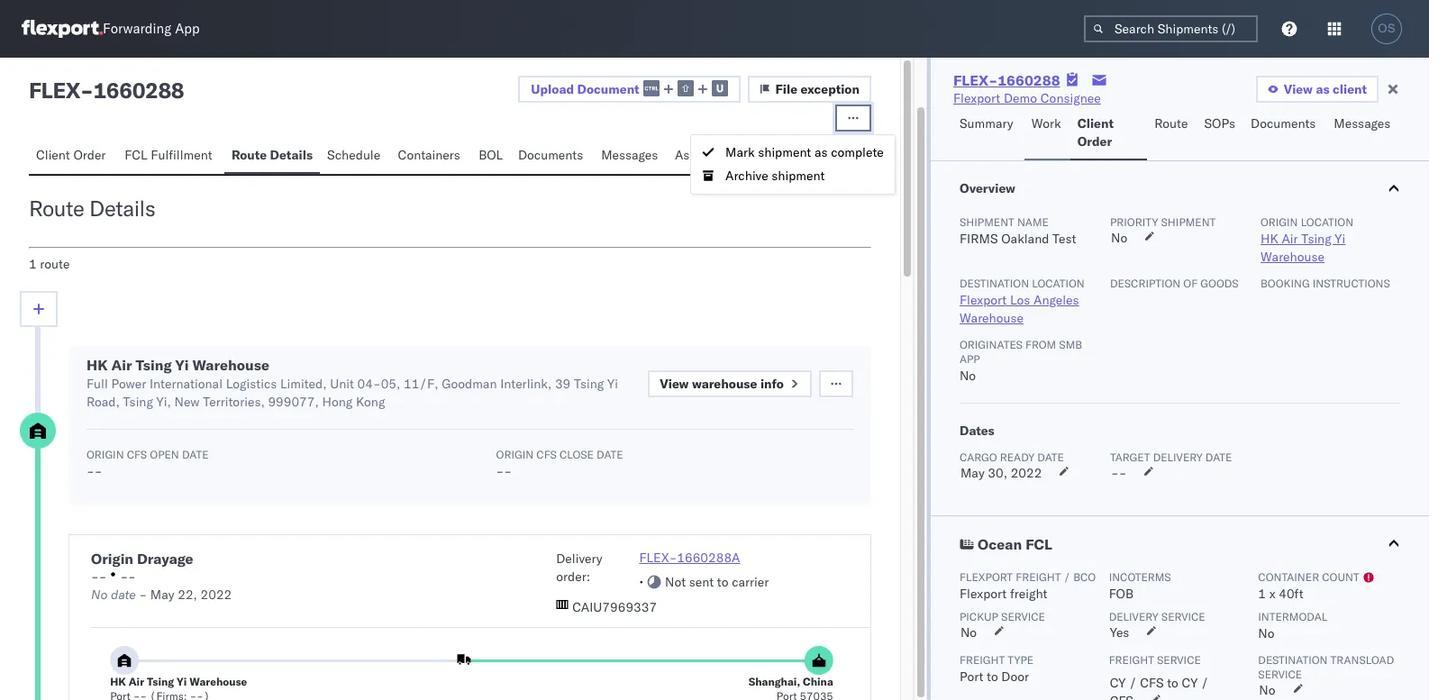 Task type: describe. For each thing, give the bounding box(es) containing it.
forwarding
[[103, 20, 171, 37]]

shipment for priority
[[1161, 215, 1216, 229]]

los
[[1010, 292, 1030, 308]]

0 vertical spatial 2022
[[1011, 465, 1042, 481]]

no down destination transload service at the bottom right
[[1259, 682, 1276, 698]]

as inside button
[[1316, 81, 1330, 97]]

container count
[[1258, 570, 1360, 584]]

route button
[[1147, 107, 1197, 160]]

sent
[[689, 574, 714, 590]]

archive shipment
[[725, 168, 825, 184]]

road,
[[87, 394, 120, 410]]

containers button
[[391, 139, 471, 174]]

unit
[[330, 376, 354, 392]]

fcl inside button
[[1026, 535, 1052, 553]]

2 vertical spatial route
[[29, 195, 84, 222]]

no down pickup
[[961, 624, 977, 641]]

cargo
[[960, 451, 997, 464]]

sops
[[1204, 115, 1235, 132]]

destination location flexport los angeles warehouse
[[960, 277, 1085, 326]]

air inside origin location hk air tsing yi warehouse
[[1282, 231, 1298, 247]]

date for may 30, 2022
[[1037, 451, 1064, 464]]

air for hk air tsing yi warehouse full power international logistics limited, unit 04-05, 11/f, goodman interlink, 39 tsing yi road, tsing yi, new territories, 999077, hong kong
[[111, 356, 132, 374]]

flex-1660288
[[953, 71, 1060, 89]]

1 for 1 x 40ft
[[1258, 586, 1266, 602]]

forwarding app
[[103, 20, 200, 37]]

04-
[[357, 376, 381, 392]]

1 horizontal spatial documents button
[[1244, 107, 1327, 160]]

delivery service
[[1109, 610, 1205, 624]]

to for cy / cfs to cy / cfs
[[1167, 675, 1179, 691]]

origin for origin drayage
[[91, 550, 133, 568]]

shanghai, china
[[749, 675, 833, 688]]

ocean fcl
[[978, 535, 1052, 553]]

booking instructions
[[1261, 277, 1390, 290]]

fcl fulfillment
[[125, 147, 212, 163]]

drayage
[[137, 550, 193, 568]]

origin drayage
[[91, 550, 193, 568]]

flexport freight / bco flexport freight
[[960, 570, 1096, 602]]

goodman
[[442, 376, 497, 392]]

full
[[87, 376, 108, 392]]

goods
[[1201, 277, 1239, 290]]

1 horizontal spatial order
[[1077, 133, 1112, 150]]

originates from smb app no
[[960, 338, 1082, 384]]

05,
[[381, 376, 400, 392]]

tsing down no date - may 22, 2022
[[147, 675, 174, 688]]

hk air tsing yi warehouse full power international logistics limited, unit 04-05, 11/f, goodman interlink, 39 tsing yi road, tsing yi, new territories, 999077, hong kong
[[87, 356, 618, 410]]

schedule button
[[320, 139, 391, 174]]

0 horizontal spatial --
[[91, 569, 107, 585]]

1 horizontal spatial messages button
[[1327, 107, 1400, 160]]

freight service
[[1109, 653, 1201, 667]]

route
[[40, 256, 70, 272]]

work button
[[1024, 107, 1070, 160]]

date for origin cfs close date --
[[597, 448, 623, 461]]

ocean fcl button
[[931, 516, 1429, 570]]

0 horizontal spatial order
[[73, 147, 106, 163]]

hk for hk air tsing yi warehouse
[[110, 675, 126, 688]]

view for view warehouse info
[[660, 375, 689, 392]]

pickup service
[[960, 610, 1045, 624]]

0 horizontal spatial date
[[111, 587, 136, 603]]

0 horizontal spatial messages button
[[594, 139, 668, 174]]

angeles
[[1034, 292, 1079, 308]]

flexport inside destination location flexport los angeles warehouse
[[960, 292, 1007, 308]]

os
[[1378, 22, 1395, 35]]

pickup
[[960, 610, 998, 624]]

0 horizontal spatial client order
[[36, 147, 106, 163]]

2 horizontal spatial --
[[1111, 465, 1127, 481]]

yi right 39
[[607, 376, 618, 392]]

1 vertical spatial as
[[815, 144, 828, 161]]

booking
[[1261, 277, 1310, 290]]

overview
[[960, 180, 1016, 196]]

intermodal
[[1258, 610, 1328, 624]]

origin for origin cfs close date --
[[496, 448, 534, 461]]

location for tsing
[[1301, 215, 1354, 229]]

delivery for service
[[1109, 610, 1159, 624]]

service inside destination transload service
[[1258, 668, 1302, 681]]

yi up 'international'
[[175, 356, 189, 374]]

assignees
[[675, 147, 733, 163]]

date for origin cfs open date --
[[182, 448, 209, 461]]

flexport demo consignee
[[953, 90, 1101, 106]]

yi down 22,
[[177, 675, 187, 688]]

origin location hk air tsing yi warehouse
[[1261, 215, 1354, 265]]

flexport. image
[[22, 20, 103, 38]]

carrier
[[732, 574, 769, 590]]

description of goods
[[1110, 277, 1239, 290]]

1 horizontal spatial client order
[[1077, 115, 1114, 150]]

priority
[[1110, 215, 1158, 229]]

shipment name firms oakland test
[[960, 215, 1076, 247]]

overview button
[[931, 161, 1429, 215]]

complete
[[831, 144, 884, 161]]

international
[[150, 376, 223, 392]]

demo
[[1004, 90, 1037, 106]]

document
[[577, 81, 639, 97]]

1 horizontal spatial --
[[120, 569, 136, 585]]

flexport inside 'link'
[[953, 90, 1001, 106]]

of
[[1183, 277, 1198, 290]]

smb
[[1059, 338, 1082, 351]]

service for yes
[[1161, 610, 1205, 624]]

flex - 1660288
[[29, 77, 184, 104]]

file
[[775, 81, 798, 97]]

bco
[[1073, 570, 1096, 584]]

ready
[[1000, 451, 1035, 464]]

no down origin drayage
[[91, 587, 108, 603]]

bol button
[[471, 139, 511, 174]]

originates
[[960, 338, 1023, 351]]

flex-1660288 link
[[953, 71, 1060, 89]]

origin cfs close date --
[[496, 448, 623, 479]]

power
[[111, 376, 146, 392]]

0 horizontal spatial client order button
[[29, 139, 117, 174]]

origin for origin location hk air tsing yi warehouse
[[1261, 215, 1298, 229]]

flex- for 1660288
[[953, 71, 998, 89]]

1 vertical spatial 2022
[[201, 587, 232, 603]]

0 horizontal spatial route details
[[29, 195, 155, 222]]

flexport demo consignee link
[[953, 89, 1101, 107]]

priority shipment
[[1110, 215, 1216, 229]]

summary
[[960, 115, 1013, 132]]

messages for the left messages button
[[601, 147, 658, 163]]

upload document
[[531, 81, 639, 97]]

1 route
[[29, 256, 70, 272]]

0 horizontal spatial 1660288
[[93, 77, 184, 104]]

caiu7969337
[[572, 599, 657, 615]]

may 30, 2022
[[961, 465, 1042, 481]]

1 horizontal spatial 1660288
[[998, 71, 1060, 89]]

1 horizontal spatial client
[[1077, 115, 1114, 132]]

hk air tsing yi warehouse
[[110, 675, 247, 688]]

999077,
[[268, 394, 319, 410]]

freight for freight type port to door
[[960, 653, 1005, 667]]

dates
[[960, 423, 995, 439]]

date for --
[[1206, 451, 1232, 464]]

exception
[[801, 81, 860, 97]]

no down priority
[[1111, 230, 1127, 246]]

sops button
[[1197, 107, 1244, 160]]

test
[[1053, 231, 1076, 247]]

0 vertical spatial freight
[[1016, 570, 1061, 584]]

warehouse inside hk air tsing yi warehouse full power international logistics limited, unit 04-05, 11/f, goodman interlink, 39 tsing yi road, tsing yi, new territories, 999077, hong kong
[[192, 356, 269, 374]]

schedule
[[327, 147, 380, 163]]

1 horizontal spatial /
[[1129, 675, 1137, 691]]

incoterms fob
[[1109, 570, 1171, 602]]

cfs inside origin cfs close date --
[[536, 448, 557, 461]]

bol
[[479, 147, 503, 163]]



Task type: vqa. For each thing, say whether or not it's contained in the screenshot.
rightmost /
yes



Task type: locate. For each thing, give the bounding box(es) containing it.
1 horizontal spatial may
[[961, 465, 985, 481]]

0 horizontal spatial 2022
[[201, 587, 232, 603]]

1 vertical spatial view
[[660, 375, 689, 392]]

destination for flexport
[[960, 277, 1029, 290]]

view left warehouse
[[660, 375, 689, 392]]

yi inside origin location hk air tsing yi warehouse
[[1335, 231, 1346, 247]]

shipment for mark
[[758, 144, 811, 161]]

0 horizontal spatial delivery
[[556, 551, 602, 567]]

messages
[[1334, 115, 1391, 132], [601, 147, 658, 163]]

app down originates
[[960, 352, 980, 366]]

0 horizontal spatial /
[[1064, 570, 1071, 584]]

shipment right priority
[[1161, 215, 1216, 229]]

0 vertical spatial air
[[1282, 231, 1298, 247]]

oakland
[[1001, 231, 1049, 247]]

tsing down power
[[123, 394, 153, 410]]

flexport los angeles warehouse link
[[960, 292, 1079, 326]]

0 vertical spatial app
[[175, 20, 200, 37]]

flex- up •
[[639, 550, 677, 566]]

flex-
[[953, 71, 998, 89], [639, 550, 677, 566]]

1 cy from the left
[[1110, 675, 1126, 691]]

destination inside destination location flexport los angeles warehouse
[[960, 277, 1029, 290]]

territories,
[[203, 394, 265, 410]]

details inside button
[[270, 147, 313, 163]]

documents button down the view as client button
[[1244, 107, 1327, 160]]

0 horizontal spatial route
[[29, 195, 84, 222]]

freight down yes
[[1109, 653, 1154, 667]]

service for no
[[1001, 610, 1045, 624]]

1660288a
[[677, 550, 740, 566]]

messages down client
[[1334, 115, 1391, 132]]

0 vertical spatial client
[[1077, 115, 1114, 132]]

0 horizontal spatial as
[[815, 144, 828, 161]]

fcl left fulfillment
[[125, 147, 147, 163]]

no
[[1111, 230, 1127, 246], [960, 368, 976, 384], [91, 587, 108, 603], [961, 624, 977, 641], [1258, 625, 1275, 642], [1259, 682, 1276, 698]]

messages down upload document button
[[601, 147, 658, 163]]

1 vertical spatial hk
[[87, 356, 108, 374]]

1 vertical spatial location
[[1032, 277, 1085, 290]]

0 horizontal spatial documents
[[518, 147, 583, 163]]

logistics
[[226, 376, 277, 392]]

0 vertical spatial location
[[1301, 215, 1354, 229]]

archive
[[725, 168, 768, 184]]

client order down consignee
[[1077, 115, 1114, 150]]

0 vertical spatial route
[[1155, 115, 1188, 132]]

mark shipment as complete
[[725, 144, 884, 161]]

client order button down consignee
[[1070, 107, 1147, 160]]

app inside originates from smb app no
[[960, 352, 980, 366]]

open
[[150, 448, 179, 461]]

freight down ocean fcl
[[1016, 570, 1061, 584]]

0 horizontal spatial freight
[[960, 653, 1005, 667]]

tsing inside origin location hk air tsing yi warehouse
[[1301, 231, 1332, 247]]

os button
[[1366, 8, 1408, 50]]

documents right 'bol' button
[[518, 147, 583, 163]]

client down consignee
[[1077, 115, 1114, 132]]

not
[[665, 574, 686, 590]]

hk for hk air tsing yi warehouse full power international logistics limited, unit 04-05, 11/f, goodman interlink, 39 tsing yi road, tsing yi, new territories, 999077, hong kong
[[87, 356, 108, 374]]

date right the ready
[[1037, 451, 1064, 464]]

destination down intermodal no
[[1258, 653, 1328, 667]]

flexport up summary
[[953, 90, 1001, 106]]

consignee
[[1040, 90, 1101, 106]]

assignees button
[[668, 139, 744, 174]]

order right work button
[[1077, 133, 1112, 150]]

destination inside destination transload service
[[1258, 653, 1328, 667]]

1 vertical spatial app
[[960, 352, 980, 366]]

type
[[1008, 653, 1034, 667]]

0 vertical spatial as
[[1316, 81, 1330, 97]]

delivery up yes
[[1109, 610, 1159, 624]]

container
[[1258, 570, 1319, 584]]

cy down freight service
[[1110, 675, 1126, 691]]

route inside route details button
[[231, 147, 267, 163]]

count
[[1322, 570, 1360, 584]]

0 vertical spatial details
[[270, 147, 313, 163]]

destination up "los"
[[960, 277, 1029, 290]]

0 horizontal spatial fcl
[[125, 147, 147, 163]]

1 horizontal spatial date
[[1037, 451, 1064, 464]]

may
[[961, 465, 985, 481], [150, 587, 174, 603]]

1 horizontal spatial route
[[231, 147, 267, 163]]

hk air tsing yi warehouse link
[[1261, 231, 1346, 265]]

/ down freight service
[[1129, 675, 1137, 691]]

1 vertical spatial flex-
[[639, 550, 677, 566]]

app right forwarding
[[175, 20, 200, 37]]

0 vertical spatial route details
[[231, 147, 313, 163]]

date right open
[[182, 448, 209, 461]]

0 horizontal spatial destination
[[960, 277, 1029, 290]]

service
[[1001, 610, 1045, 624], [1161, 610, 1205, 624], [1258, 668, 1302, 681]]

0 horizontal spatial location
[[1032, 277, 1085, 290]]

40ft
[[1279, 586, 1304, 602]]

/ left bco
[[1064, 570, 1071, 584]]

route up route
[[29, 195, 84, 222]]

flex-1660288a button
[[639, 550, 740, 566]]

may left 22,
[[150, 587, 174, 603]]

to right the 'sent'
[[717, 574, 729, 590]]

/ inside flexport freight / bco flexport freight
[[1064, 570, 1071, 584]]

0 horizontal spatial client
[[36, 147, 70, 163]]

shipment
[[758, 144, 811, 161], [772, 168, 825, 184], [1161, 215, 1216, 229]]

location up hk air tsing yi warehouse link
[[1301, 215, 1354, 229]]

freight for freight service
[[1109, 653, 1154, 667]]

fcl
[[125, 147, 147, 163], [1026, 535, 1052, 553]]

to for freight type port to door
[[987, 669, 998, 685]]

shipment down mark shipment as complete
[[772, 168, 825, 184]]

client order button
[[1070, 107, 1147, 160], [29, 139, 117, 174]]

1 horizontal spatial service
[[1161, 610, 1205, 624]]

1 horizontal spatial cy
[[1182, 675, 1198, 691]]

1 vertical spatial messages
[[601, 147, 658, 163]]

fcl inside button
[[125, 147, 147, 163]]

mark
[[725, 144, 755, 161]]

cy down service
[[1182, 675, 1198, 691]]

2 horizontal spatial to
[[1167, 675, 1179, 691]]

2 freight from the left
[[1109, 653, 1154, 667]]

shipment up archive shipment
[[758, 144, 811, 161]]

to inside "freight type port to door"
[[987, 669, 998, 685]]

service down intermodal no
[[1258, 668, 1302, 681]]

0 horizontal spatial to
[[717, 574, 729, 590]]

1 horizontal spatial destination
[[1258, 653, 1328, 667]]

yi up instructions
[[1335, 231, 1346, 247]]

1 vertical spatial route
[[231, 147, 267, 163]]

limited,
[[280, 376, 327, 392]]

1 horizontal spatial hk
[[110, 675, 126, 688]]

flex-1660288a
[[639, 550, 740, 566]]

info
[[760, 375, 784, 392]]

0 vertical spatial view
[[1284, 81, 1313, 97]]

target
[[1110, 451, 1150, 464]]

2 horizontal spatial route
[[1155, 115, 1188, 132]]

to down service
[[1167, 675, 1179, 691]]

client order button down the flex
[[29, 139, 117, 174]]

1 vertical spatial fcl
[[1026, 535, 1052, 553]]

instructions
[[1313, 277, 1390, 290]]

1 horizontal spatial app
[[960, 352, 980, 366]]

details left schedule at top
[[270, 147, 313, 163]]

route
[[1155, 115, 1188, 132], [231, 147, 267, 163], [29, 195, 84, 222]]

flexport down ocean
[[960, 570, 1013, 584]]

cy
[[1110, 675, 1126, 691], [1182, 675, 1198, 691]]

upload
[[531, 81, 574, 97]]

service up service
[[1161, 610, 1205, 624]]

0 vertical spatial 1
[[29, 256, 37, 272]]

view as client
[[1284, 81, 1367, 97]]

1 vertical spatial details
[[89, 195, 155, 222]]

origin for origin cfs open date --
[[87, 448, 124, 461]]

forwarding app link
[[22, 20, 200, 38]]

1 horizontal spatial client order button
[[1070, 107, 1147, 160]]

1 for 1 route
[[29, 256, 37, 272]]

0 horizontal spatial hk
[[87, 356, 108, 374]]

date inside origin cfs close date --
[[597, 448, 623, 461]]

1 vertical spatial route details
[[29, 195, 155, 222]]

1 horizontal spatial details
[[270, 147, 313, 163]]

containers
[[398, 147, 460, 163]]

summary button
[[952, 107, 1024, 160]]

1 vertical spatial destination
[[1258, 653, 1328, 667]]

client order down the flex
[[36, 147, 106, 163]]

details
[[270, 147, 313, 163], [89, 195, 155, 222]]

warehouse
[[1261, 249, 1325, 265], [960, 310, 1024, 326], [192, 356, 269, 374], [189, 675, 247, 688]]

route details left schedule at top
[[231, 147, 313, 163]]

to inside cy / cfs to cy / cfs
[[1167, 675, 1179, 691]]

origin inside origin location hk air tsing yi warehouse
[[1261, 215, 1298, 229]]

interlink,
[[500, 376, 552, 392]]

1 horizontal spatial date
[[597, 448, 623, 461]]

fcl right ocean
[[1026, 535, 1052, 553]]

1 horizontal spatial as
[[1316, 81, 1330, 97]]

as left client
[[1316, 81, 1330, 97]]

cargo ready date
[[960, 451, 1064, 464]]

route right fulfillment
[[231, 147, 267, 163]]

1 horizontal spatial delivery
[[1109, 610, 1159, 624]]

date right close
[[597, 448, 623, 461]]

messages button
[[1327, 107, 1400, 160], [594, 139, 668, 174]]

location for angeles
[[1032, 277, 1085, 290]]

delivery order:
[[556, 551, 602, 585]]

service
[[1157, 653, 1201, 667]]

view inside button
[[660, 375, 689, 392]]

1 horizontal spatial 1
[[1258, 586, 1266, 602]]

2 date from the left
[[597, 448, 623, 461]]

2 horizontal spatial date
[[1206, 451, 1232, 464]]

freight type port to door
[[960, 653, 1034, 685]]

0 horizontal spatial cy
[[1110, 675, 1126, 691]]

1660288 down forwarding
[[93, 77, 184, 104]]

1 horizontal spatial view
[[1284, 81, 1313, 97]]

documents for the rightmost documents button
[[1251, 115, 1316, 132]]

documents for left documents button
[[518, 147, 583, 163]]

client down the flex
[[36, 147, 70, 163]]

1 vertical spatial may
[[150, 587, 174, 603]]

port
[[960, 669, 984, 685]]

1 horizontal spatial documents
[[1251, 115, 1316, 132]]

no inside originates from smb app no
[[960, 368, 976, 384]]

0 vertical spatial documents
[[1251, 115, 1316, 132]]

date right delivery
[[1206, 451, 1232, 464]]

1 horizontal spatial to
[[987, 669, 998, 685]]

1 vertical spatial 1
[[1258, 586, 1266, 602]]

freight inside "freight type port to door"
[[960, 653, 1005, 667]]

air for hk air tsing yi warehouse
[[129, 675, 144, 688]]

flexport up pickup
[[960, 586, 1007, 602]]

2 horizontal spatial /
[[1201, 675, 1209, 691]]

0 vertical spatial shipment
[[758, 144, 811, 161]]

shipment for archive
[[772, 168, 825, 184]]

messages button down client
[[1327, 107, 1400, 160]]

1 vertical spatial shipment
[[772, 168, 825, 184]]

1
[[29, 256, 37, 272], [1258, 586, 1266, 602]]

shanghai,
[[749, 675, 800, 688]]

1 freight from the left
[[960, 653, 1005, 667]]

order down "flex - 1660288"
[[73, 147, 106, 163]]

2022 right 22,
[[201, 587, 232, 603]]

hk
[[1261, 231, 1279, 247], [87, 356, 108, 374], [110, 675, 126, 688]]

warehouse
[[692, 375, 757, 392]]

2 horizontal spatial hk
[[1261, 231, 1279, 247]]

new
[[174, 394, 200, 410]]

1 vertical spatial documents
[[518, 147, 583, 163]]

2 vertical spatial shipment
[[1161, 215, 1216, 229]]

origin left close
[[496, 448, 534, 461]]

no inside intermodal no
[[1258, 625, 1275, 642]]

air inside hk air tsing yi warehouse full power international logistics limited, unit 04-05, 11/f, goodman interlink, 39 tsing yi road, tsing yi, new territories, 999077, hong kong
[[111, 356, 132, 374]]

warehouse inside origin location hk air tsing yi warehouse
[[1261, 249, 1325, 265]]

1 horizontal spatial fcl
[[1026, 535, 1052, 553]]

view warehouse info button
[[648, 370, 812, 397]]

service down flexport freight / bco flexport freight
[[1001, 610, 1045, 624]]

/ down service
[[1201, 675, 1209, 691]]

origin up hk air tsing yi warehouse link
[[1261, 215, 1298, 229]]

1 horizontal spatial messages
[[1334, 115, 1391, 132]]

view for view as client
[[1284, 81, 1313, 97]]

may down the "cargo" at the bottom right of page
[[961, 465, 985, 481]]

route left sops
[[1155, 115, 1188, 132]]

details down fcl fulfillment on the left top of the page
[[89, 195, 155, 222]]

cfs
[[127, 448, 147, 461], [536, 448, 557, 461], [1140, 675, 1164, 691], [1110, 693, 1133, 700]]

0 horizontal spatial view
[[660, 375, 689, 392]]

view as client button
[[1256, 76, 1379, 103]]

route details inside route details button
[[231, 147, 313, 163]]

1 horizontal spatial freight
[[1109, 653, 1154, 667]]

documents button right bol
[[511, 139, 594, 174]]

incoterms
[[1109, 570, 1171, 584]]

flex- up summary
[[953, 71, 998, 89]]

1 vertical spatial delivery
[[1109, 610, 1159, 624]]

client order
[[1077, 115, 1114, 150], [36, 147, 106, 163]]

0 horizontal spatial details
[[89, 195, 155, 222]]

11/f,
[[404, 376, 438, 392]]

origin inside origin cfs close date --
[[496, 448, 534, 461]]

location up angeles
[[1032, 277, 1085, 290]]

kong
[[356, 394, 385, 410]]

0 vertical spatial flex-
[[953, 71, 998, 89]]

route inside route button
[[1155, 115, 1188, 132]]

as left complete
[[815, 144, 828, 161]]

location
[[1301, 215, 1354, 229], [1032, 277, 1085, 290]]

flex
[[29, 77, 80, 104]]

freight up the pickup service
[[1010, 586, 1047, 602]]

0 vertical spatial may
[[961, 465, 985, 481]]

1 left route
[[29, 256, 37, 272]]

warehouse inside destination location flexport los angeles warehouse
[[960, 310, 1024, 326]]

route details up route
[[29, 195, 155, 222]]

0 horizontal spatial messages
[[601, 147, 658, 163]]

0 vertical spatial hk
[[1261, 231, 1279, 247]]

route details
[[231, 147, 313, 163], [29, 195, 155, 222]]

documents down the view as client button
[[1251, 115, 1316, 132]]

0 horizontal spatial may
[[150, 587, 174, 603]]

hk inside origin location hk air tsing yi warehouse
[[1261, 231, 1279, 247]]

date inside origin cfs open date --
[[182, 448, 209, 461]]

fob
[[1109, 586, 1134, 602]]

tsing up booking instructions
[[1301, 231, 1332, 247]]

1 date from the left
[[182, 448, 209, 461]]

2022
[[1011, 465, 1042, 481], [201, 587, 232, 603]]

destination for service
[[1258, 653, 1328, 667]]

2022 down the ready
[[1011, 465, 1042, 481]]

flex- for 1660288a
[[639, 550, 677, 566]]

no down originates
[[960, 368, 976, 384]]

location inside origin location hk air tsing yi warehouse
[[1301, 215, 1354, 229]]

1660288 up flexport demo consignee
[[998, 71, 1060, 89]]

origin inside origin cfs open date --
[[87, 448, 124, 461]]

cfs inside origin cfs open date --
[[127, 448, 147, 461]]

0 horizontal spatial date
[[182, 448, 209, 461]]

fcl fulfillment button
[[117, 139, 224, 174]]

0 vertical spatial destination
[[960, 277, 1029, 290]]

messages for the rightmost messages button
[[1334, 115, 1391, 132]]

hong
[[322, 394, 353, 410]]

0 horizontal spatial 1
[[29, 256, 37, 272]]

delivery up "order:"
[[556, 551, 602, 567]]

1 left x
[[1258, 586, 1266, 602]]

2 cy from the left
[[1182, 675, 1198, 691]]

0 horizontal spatial documents button
[[511, 139, 594, 174]]

name
[[1017, 215, 1049, 229]]

origin down road,
[[87, 448, 124, 461]]

firms
[[960, 231, 998, 247]]

•
[[639, 574, 643, 590]]

date down origin drayage
[[111, 587, 136, 603]]

flexport left "los"
[[960, 292, 1007, 308]]

view warehouse info
[[660, 375, 784, 392]]

2 horizontal spatial service
[[1258, 668, 1302, 681]]

view inside button
[[1284, 81, 1313, 97]]

flexport
[[953, 90, 1001, 106], [960, 292, 1007, 308], [960, 570, 1013, 584], [960, 586, 1007, 602]]

delivery for order:
[[556, 551, 602, 567]]

hk inside hk air tsing yi warehouse full power international logistics limited, unit 04-05, 11/f, goodman interlink, 39 tsing yi road, tsing yi, new territories, 999077, hong kong
[[87, 356, 108, 374]]

1 horizontal spatial 2022
[[1011, 465, 1042, 481]]

Search Shipments (/) text field
[[1084, 15, 1258, 42]]

0 horizontal spatial service
[[1001, 610, 1045, 624]]

no down intermodal
[[1258, 625, 1275, 642]]

messages button down upload document button
[[594, 139, 668, 174]]

app
[[175, 20, 200, 37], [960, 352, 980, 366]]

location inside destination location flexport los angeles warehouse
[[1032, 277, 1085, 290]]

to right port
[[987, 669, 998, 685]]

1 horizontal spatial flex-
[[953, 71, 998, 89]]

freight up port
[[960, 653, 1005, 667]]

tsing up power
[[136, 356, 172, 374]]

0 horizontal spatial flex-
[[639, 550, 677, 566]]

origin left drayage
[[91, 550, 133, 568]]

view left client
[[1284, 81, 1313, 97]]

1 vertical spatial air
[[111, 356, 132, 374]]

view
[[1284, 81, 1313, 97], [660, 375, 689, 392]]

destination transload service
[[1258, 653, 1394, 681]]

tsing right 39
[[574, 376, 604, 392]]

1 vertical spatial freight
[[1010, 586, 1047, 602]]



